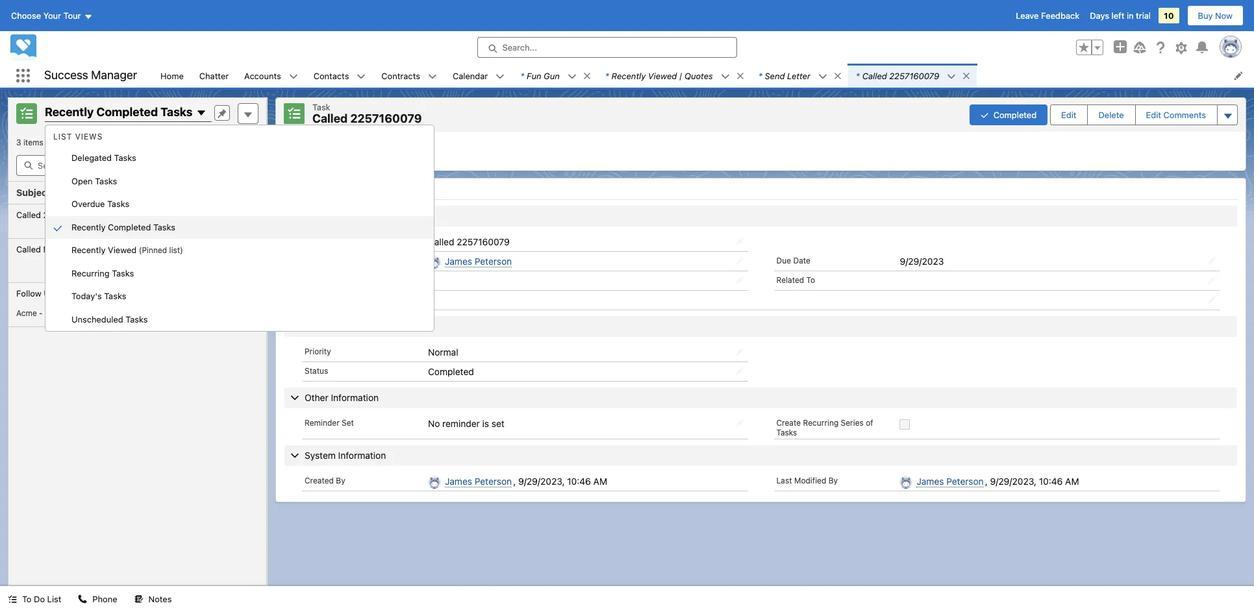 Task type: vqa. For each thing, say whether or not it's contained in the screenshot.
the bottommost OPPORTUNITIES
no



Task type: describe. For each thing, give the bounding box(es) containing it.
a
[[85, 138, 90, 148]]

set
[[492, 418, 505, 429]]

delete button
[[1089, 105, 1135, 125]]

choose your tour button
[[10, 5, 93, 26]]

* for * recently viewed | quotes
[[606, 71, 609, 81]]

trial
[[1137, 10, 1152, 21]]

9/29/2023
[[900, 256, 945, 267]]

6389
[[194, 244, 215, 254]]

views
[[75, 132, 103, 142]]

left
[[1112, 10, 1125, 21]]

* send letter
[[759, 71, 811, 81]]

contacts list item
[[306, 64, 374, 88]]

tasks | list views list box
[[45, 127, 434, 331]]

text default image inside the 'contacts' list item
[[357, 72, 366, 81]]

open tasks
[[71, 176, 117, 186]]

* for * send letter
[[759, 71, 763, 81]]

called marc benioff (sample) at 1 (800) 667-6389 marc benioff (sample)
[[16, 244, 259, 264]]

, 9/29/2023, 10:46 am for last modified by
[[986, 476, 1080, 487]]

contracts
[[382, 71, 420, 81]]

series
[[841, 418, 864, 428]]

reminder
[[305, 418, 340, 428]]

now
[[1216, 10, 1233, 21]]

|
[[680, 71, 683, 81]]

phone button
[[70, 587, 125, 613]]

to do list
[[22, 595, 61, 605]]

recently completed tasks inside tasks | list views list box
[[71, 222, 176, 232]]

completed up seconds on the left of the page
[[96, 105, 158, 119]]

2257160079 inside the select an item from this list to open it. list box
[[43, 210, 93, 220]]

called 2257160079 link
[[8, 204, 267, 238]]

3 list item from the left
[[751, 64, 849, 88]]

no
[[428, 418, 440, 429]]

3
[[16, 138, 21, 148]]

called inside list item
[[863, 71, 888, 81]]

letter
[[788, 71, 811, 81]]

related
[[777, 275, 805, 285]]

text default image right letter
[[834, 71, 843, 80]]

in
[[1127, 10, 1134, 21]]

updated
[[51, 138, 83, 148]]

delete
[[1099, 110, 1125, 120]]

task information
[[305, 210, 374, 221]]

last modified by
[[777, 476, 838, 486]]

unscheduled tasks link
[[45, 308, 434, 331]]

widgets
[[67, 308, 98, 318]]

edit for edit
[[1062, 110, 1077, 120]]

contracts list item
[[374, 64, 445, 88]]

recently up recurring tasks
[[71, 245, 106, 255]]

recently down search... button
[[612, 71, 646, 81]]

accounts list item
[[237, 64, 306, 88]]

chatter link
[[192, 64, 237, 88]]

called inside task called 2257160079
[[313, 112, 348, 125]]

notes
[[149, 595, 172, 605]]

calendar
[[453, 71, 488, 81]]

completed inside button
[[994, 110, 1037, 120]]

create recurring series of tasks
[[777, 418, 874, 438]]

1 vertical spatial list
[[276, 132, 1246, 171]]

additional information button
[[285, 316, 1238, 337]]

buy
[[1199, 10, 1214, 21]]

recently completed tasks status
[[16, 138, 51, 148]]

1 vertical spatial called 2257160079
[[428, 236, 510, 247]]

-
[[39, 308, 43, 318]]

information for additional information
[[349, 321, 397, 332]]

leave feedback
[[1017, 10, 1080, 21]]

10:46 for created by
[[568, 476, 591, 487]]

additional information
[[305, 321, 397, 332]]

9/29/2023, for last modified by
[[991, 476, 1037, 487]]

completed inside tasks | list views list box
[[108, 222, 151, 232]]

related to
[[777, 275, 816, 285]]

buy now
[[1199, 10, 1233, 21]]

(sample) down 'recently completed tasks' link
[[226, 254, 259, 264]]

leave
[[1017, 10, 1039, 21]]

today's
[[71, 291, 102, 302]]

contacts link
[[306, 64, 357, 88]]

overdue tasks
[[71, 199, 129, 209]]

james peterson for created by
[[445, 476, 512, 487]]

text default image inside accounts 'list item'
[[289, 72, 298, 81]]

completed button
[[970, 104, 1048, 125]]

items
[[23, 138, 43, 148]]

feedback
[[1042, 10, 1080, 21]]

0 vertical spatial group
[[1077, 40, 1104, 55]]

1 list item from the left
[[513, 64, 598, 88]]

0 vertical spatial recently completed tasks
[[45, 105, 193, 119]]

your
[[43, 10, 61, 21]]

tasks inside create recurring series of tasks
[[777, 428, 798, 438]]

due
[[777, 256, 792, 265]]

delegated tasks link
[[45, 147, 434, 170]]

3 items • updated a few seconds ago
[[16, 138, 154, 148]]

comments
[[1164, 110, 1207, 120]]

1 horizontal spatial to
[[807, 275, 816, 285]]

viewed inside list item
[[648, 71, 677, 81]]

created
[[305, 476, 334, 486]]

phone
[[93, 595, 117, 605]]

unscheduled
[[71, 314, 123, 325]]

ago
[[140, 138, 154, 148]]

tasks for overdue tasks
[[107, 199, 129, 209]]

1
[[144, 244, 147, 254]]

1 horizontal spatial marc
[[177, 254, 195, 264]]

1 by from the left
[[336, 476, 346, 486]]

0 horizontal spatial benioff
[[65, 244, 93, 254]]

2 by from the left
[[829, 476, 838, 486]]

(sample) left at
[[96, 244, 131, 254]]

text default image right gun
[[568, 72, 577, 81]]

open
[[71, 176, 93, 186]]

seconds
[[107, 138, 138, 148]]

2257160079 inside task called 2257160079
[[351, 112, 422, 125]]

normal
[[428, 347, 459, 358]]

edit comments button
[[1136, 105, 1217, 125]]

follow
[[16, 288, 41, 299]]

open tasks link
[[45, 170, 434, 193]]

today's tasks link
[[45, 285, 434, 308]]

Search Recently Completed Tasks list view. search field
[[16, 155, 259, 176]]

(pinned
[[139, 245, 167, 255]]

acme
[[16, 308, 37, 318]]

system
[[305, 450, 336, 461]]

unscheduled tasks
[[71, 314, 148, 325]]

other
[[305, 392, 329, 403]]

list inside button
[[47, 595, 61, 605]]

calendar list item
[[445, 64, 513, 88]]

leave feedback link
[[1017, 10, 1080, 21]]

james peterson for last modified by
[[917, 476, 984, 487]]

is
[[483, 418, 489, 429]]

called 2257160079 inside the select an item from this list to open it. list box
[[16, 210, 93, 220]]

text default image inside "phone" button
[[78, 595, 87, 605]]

modified
[[795, 476, 827, 486]]

other information
[[305, 392, 379, 403]]

* fun gun
[[521, 71, 560, 81]]

choose your tour
[[11, 10, 81, 21]]

days
[[1091, 10, 1110, 21]]

edit for edit comments
[[1147, 110, 1162, 120]]

information for task information
[[326, 210, 374, 221]]

recently up list views
[[45, 105, 94, 119]]

created by
[[305, 476, 346, 486]]



Task type: locate. For each thing, give the bounding box(es) containing it.
1 vertical spatial list
[[47, 595, 61, 605]]

edit button
[[1052, 105, 1088, 125]]

0 horizontal spatial ,
[[514, 476, 516, 487]]

1 horizontal spatial viewed
[[648, 71, 677, 81]]

1 vertical spatial recurring
[[804, 418, 839, 428]]

1 edit from the left
[[1062, 110, 1077, 120]]

follow up with howard on timing (sample)
[[16, 288, 183, 299]]

1 9/29/2023, from the left
[[519, 476, 565, 487]]

no reminder is set
[[428, 418, 505, 429]]

2 10:46 from the left
[[1040, 476, 1063, 487]]

tasks for today's tasks
[[104, 291, 126, 302]]

1 vertical spatial to
[[22, 595, 32, 605]]

james for created by
[[445, 476, 472, 487]]

None search field
[[16, 155, 259, 176]]

0 horizontal spatial by
[[336, 476, 346, 486]]

, 9/29/2023, 10:46 am for created by
[[514, 476, 608, 487]]

recently viewed (pinned list)
[[71, 245, 183, 255]]

1 horizontal spatial , 9/29/2023, 10:46 am
[[986, 476, 1080, 487]]

1 vertical spatial task
[[305, 210, 324, 221]]

additional
[[305, 321, 347, 332]]

0 vertical spatial to
[[807, 275, 816, 285]]

recently completed tasks up seconds on the left of the page
[[45, 105, 193, 119]]

howard
[[76, 288, 106, 299]]

tasks right overdue
[[107, 199, 129, 209]]

tasks down seconds on the left of the page
[[114, 153, 136, 163]]

information for system information
[[338, 450, 386, 461]]

to left do
[[22, 595, 32, 605]]

called 2257160079
[[16, 210, 93, 220], [428, 236, 510, 247]]

edit left 'comments' at the top right
[[1147, 110, 1162, 120]]

recently completed tasks link
[[45, 216, 434, 239]]

peterson for created by
[[475, 476, 512, 487]]

1 horizontal spatial called 2257160079
[[428, 236, 510, 247]]

* down search... button
[[606, 71, 609, 81]]

tasks up (800)
[[153, 222, 176, 232]]

recently completed tasks up recently viewed (pinned list)
[[71, 222, 176, 232]]

system information
[[305, 450, 386, 461]]

1 horizontal spatial 10:46
[[1040, 476, 1063, 487]]

am for created by
[[594, 476, 608, 487]]

tasks for delegated tasks
[[114, 153, 136, 163]]

0 horizontal spatial edit
[[1062, 110, 1077, 120]]

recurring left the series
[[804, 418, 839, 428]]

completed
[[96, 105, 158, 119], [994, 110, 1037, 120], [108, 222, 151, 232], [428, 366, 474, 377]]

at
[[134, 244, 141, 254]]

2 list item from the left
[[598, 64, 751, 88]]

0 horizontal spatial subject
[[16, 187, 51, 198]]

task information button
[[285, 206, 1238, 226]]

1 vertical spatial group
[[970, 103, 1239, 126]]

1,200
[[45, 308, 65, 318]]

* for * called 2257160079
[[856, 71, 860, 81]]

task called 2257160079
[[313, 102, 422, 125]]

text default image left do
[[8, 595, 17, 605]]

* left fun
[[521, 71, 525, 81]]

text default image down search... button
[[583, 71, 592, 80]]

tasks for open tasks
[[95, 176, 117, 186]]

0 vertical spatial list
[[53, 132, 72, 142]]

create
[[777, 418, 801, 428]]

1 * from the left
[[521, 71, 525, 81]]

text default image inside contracts list item
[[428, 72, 437, 81]]

0 horizontal spatial am
[[594, 476, 608, 487]]

2 am from the left
[[1066, 476, 1080, 487]]

recurring tasks
[[71, 268, 134, 278]]

1 horizontal spatial benioff
[[197, 254, 224, 264]]

viewed left 1
[[108, 245, 137, 255]]

1 horizontal spatial recurring
[[804, 418, 839, 428]]

text default image right accounts
[[289, 72, 298, 81]]

reminder
[[443, 418, 480, 429]]

task for called
[[313, 102, 331, 112]]

choose
[[11, 10, 41, 21]]

* for * fun gun
[[521, 71, 525, 81]]

* right letter
[[856, 71, 860, 81]]

list item
[[513, 64, 598, 88], [598, 64, 751, 88], [751, 64, 849, 88], [849, 64, 977, 88]]

contacts
[[314, 71, 349, 81]]

quotes
[[685, 71, 713, 81]]

recurring up howard
[[71, 268, 110, 278]]

edit left delete button
[[1062, 110, 1077, 120]]

recurring inside recurring tasks link
[[71, 268, 110, 278]]

1 horizontal spatial 9/29/2023,
[[991, 476, 1037, 487]]

am for last modified by
[[1066, 476, 1080, 487]]

fun
[[527, 71, 542, 81]]

2 , 9/29/2023, 10:46 am from the left
[[986, 476, 1080, 487]]

tasks
[[161, 105, 193, 119], [114, 153, 136, 163], [95, 176, 117, 186], [107, 199, 129, 209], [153, 222, 176, 232], [112, 268, 134, 278], [104, 291, 126, 302], [126, 314, 148, 325], [777, 428, 798, 438]]

to right the related
[[807, 275, 816, 285]]

1 , 9/29/2023, 10:46 am from the left
[[514, 476, 608, 487]]

delegated
[[71, 153, 112, 163]]

* recently viewed | quotes
[[606, 71, 713, 81]]

gun
[[544, 71, 560, 81]]

completed down normal
[[428, 366, 474, 377]]

by right created
[[336, 476, 346, 486]]

called
[[863, 71, 888, 81], [313, 112, 348, 125], [16, 210, 41, 220], [428, 236, 455, 247], [16, 244, 41, 254]]

•
[[46, 138, 49, 148]]

4 list item from the left
[[849, 64, 977, 88]]

2 edit from the left
[[1147, 110, 1162, 120]]

text default image left phone
[[78, 595, 87, 605]]

timing
[[121, 288, 145, 299]]

text default image inside notes button
[[134, 595, 143, 605]]

text default image left notes
[[134, 595, 143, 605]]

text default image right the * called 2257160079
[[948, 72, 957, 81]]

0 horizontal spatial marc
[[43, 244, 63, 254]]

james peterson link for created by
[[445, 476, 512, 488]]

task inside task information dropdown button
[[305, 210, 324, 221]]

0 horizontal spatial , 9/29/2023, 10:46 am
[[514, 476, 608, 487]]

text default image right contacts
[[357, 72, 366, 81]]

acme - 1,200 widgets (sample)
[[16, 308, 133, 318]]

tasks for unscheduled tasks
[[126, 314, 148, 325]]

* left send
[[759, 71, 763, 81]]

reminder set
[[305, 418, 354, 428]]

called inside the called marc benioff (sample) at 1 (800) 667-6389 marc benioff (sample)
[[16, 244, 41, 254]]

text default image right letter
[[819, 72, 828, 81]]

viewed inside tasks | list views list box
[[108, 245, 137, 255]]

benioff up recurring tasks
[[65, 244, 93, 254]]

task inside task called 2257160079
[[313, 102, 331, 112]]

1 10:46 from the left
[[568, 476, 591, 487]]

edit comments
[[1147, 110, 1207, 120]]

marc
[[43, 244, 63, 254], [177, 254, 195, 264]]

0 vertical spatial task
[[313, 102, 331, 112]]

james peterson link
[[445, 256, 512, 267], [445, 476, 512, 488], [917, 476, 984, 488]]

marc right (800)
[[177, 254, 195, 264]]

manager
[[91, 68, 137, 82]]

other information button
[[285, 388, 1238, 409]]

task for information
[[305, 210, 324, 221]]

james peterson
[[445, 256, 512, 267], [445, 476, 512, 487], [917, 476, 984, 487]]

subject down items
[[16, 187, 51, 198]]

calendar link
[[445, 64, 496, 88]]

tasks down home
[[161, 105, 193, 119]]

tasks down delegated tasks
[[95, 176, 117, 186]]

tasks up 'unscheduled tasks'
[[104, 291, 126, 302]]

text default image
[[736, 71, 745, 80], [963, 71, 972, 80], [289, 72, 298, 81], [357, 72, 366, 81], [721, 72, 730, 81], [819, 72, 828, 81], [948, 72, 957, 81], [134, 595, 143, 605]]

completed left edit button
[[994, 110, 1037, 120]]

0 vertical spatial list
[[153, 64, 1255, 88]]

success
[[44, 68, 88, 82]]

0 vertical spatial subject
[[16, 187, 51, 198]]

1 horizontal spatial ,
[[986, 476, 988, 487]]

1 horizontal spatial by
[[829, 476, 838, 486]]

* called 2257160079
[[856, 71, 940, 81]]

select an item from this list to open it. list box
[[8, 204, 267, 327]]

tour
[[63, 10, 81, 21]]

0 vertical spatial called 2257160079
[[16, 210, 93, 220]]

0 horizontal spatial 9/29/2023,
[[519, 476, 565, 487]]

1 vertical spatial recently completed tasks
[[71, 222, 176, 232]]

list)
[[169, 245, 183, 255]]

viewed left |
[[648, 71, 677, 81]]

james for last modified by
[[917, 476, 945, 487]]

1 am from the left
[[594, 476, 608, 487]]

list right do
[[47, 595, 61, 605]]

james
[[445, 256, 472, 267], [445, 476, 472, 487], [917, 476, 945, 487]]

overdue
[[71, 199, 105, 209]]

tasks up 'system information' dropdown button
[[777, 428, 798, 438]]

subject down task information
[[305, 236, 333, 246]]

text default image right 'quotes'
[[721, 72, 730, 81]]

james peterson link for last modified by
[[917, 476, 984, 488]]

0 horizontal spatial recurring
[[71, 268, 110, 278]]

peterson for last modified by
[[947, 476, 984, 487]]

today's tasks
[[71, 291, 126, 302]]

notes button
[[126, 587, 180, 613]]

, for created by
[[514, 476, 516, 487]]

4 * from the left
[[856, 71, 860, 81]]

text default image left send
[[736, 71, 745, 80]]

priority
[[305, 347, 331, 357]]

9/29/2023, for created by
[[519, 476, 565, 487]]

text default image inside calendar list item
[[496, 72, 505, 81]]

home link
[[153, 64, 192, 88]]

accounts link
[[237, 64, 289, 88]]

1 vertical spatial viewed
[[108, 245, 137, 255]]

1 horizontal spatial subject
[[305, 236, 333, 246]]

recurring inside create recurring series of tasks
[[804, 418, 839, 428]]

(sample) down the on
[[100, 308, 133, 318]]

tasks down timing
[[126, 314, 148, 325]]

2 9/29/2023, from the left
[[991, 476, 1037, 487]]

0 horizontal spatial viewed
[[108, 245, 137, 255]]

none search field inside recently completed tasks|tasks|list view element
[[16, 155, 259, 176]]

recently down overdue
[[71, 222, 106, 232]]

text default image right contracts
[[428, 72, 437, 81]]

am
[[594, 476, 608, 487], [1066, 476, 1080, 487]]

list inside list box
[[53, 132, 72, 142]]

with
[[57, 288, 74, 299]]

recently completed tasks|tasks|list view element
[[8, 97, 267, 587]]

1 , from the left
[[514, 476, 516, 487]]

list right •
[[53, 132, 72, 142]]

2 * from the left
[[606, 71, 609, 81]]

0 horizontal spatial called 2257160079
[[16, 210, 93, 220]]

up
[[44, 288, 55, 299]]

viewed
[[648, 71, 677, 81], [108, 245, 137, 255]]

completed up recently viewed (pinned list)
[[108, 222, 151, 232]]

task
[[313, 102, 331, 112], [305, 210, 324, 221]]

group
[[1077, 40, 1104, 55], [970, 103, 1239, 126]]

, for last modified by
[[986, 476, 988, 487]]

search...
[[503, 42, 537, 53]]

0 horizontal spatial 10:46
[[568, 476, 591, 487]]

10:46 for last modified by
[[1040, 476, 1063, 487]]

list views
[[53, 132, 103, 142]]

chatter
[[199, 71, 229, 81]]

list containing home
[[153, 64, 1255, 88]]

on
[[109, 288, 118, 299]]

10:46
[[568, 476, 591, 487], [1040, 476, 1063, 487]]

(sample)
[[96, 244, 131, 254], [226, 254, 259, 264], [147, 288, 183, 299], [100, 308, 133, 318]]

text default image right calendar
[[496, 72, 505, 81]]

information for other information
[[331, 392, 379, 403]]

marc up up
[[43, 244, 63, 254]]

to inside button
[[22, 595, 32, 605]]

subject inside recently completed tasks|tasks|list view element
[[16, 187, 51, 198]]

text default image up completed button
[[963, 71, 972, 80]]

1 horizontal spatial edit
[[1147, 110, 1162, 120]]

0 horizontal spatial to
[[22, 595, 32, 605]]

benioff right 667-
[[197, 254, 224, 264]]

tasks for recurring tasks
[[112, 268, 134, 278]]

2 , from the left
[[986, 476, 988, 487]]

group containing completed
[[970, 103, 1239, 126]]

(800)
[[150, 244, 172, 254]]

recently
[[612, 71, 646, 81], [45, 105, 94, 119], [71, 222, 106, 232], [71, 245, 106, 255]]

recurring tasks link
[[45, 262, 434, 285]]

home
[[161, 71, 184, 81]]

1 horizontal spatial am
[[1066, 476, 1080, 487]]

0 vertical spatial viewed
[[648, 71, 677, 81]]

by right modified
[[829, 476, 838, 486]]

list
[[153, 64, 1255, 88], [276, 132, 1246, 171]]

1 vertical spatial subject
[[305, 236, 333, 246]]

few
[[92, 138, 105, 148]]

success manager
[[44, 68, 137, 82]]

0 vertical spatial recurring
[[71, 268, 110, 278]]

(sample) right timing
[[147, 288, 183, 299]]

tasks up the on
[[112, 268, 134, 278]]

text default image
[[583, 71, 592, 80], [834, 71, 843, 80], [428, 72, 437, 81], [496, 72, 505, 81], [568, 72, 577, 81], [8, 595, 17, 605], [78, 595, 87, 605]]

text default image inside to do list button
[[8, 595, 17, 605]]

3 * from the left
[[759, 71, 763, 81]]

to do list button
[[0, 587, 69, 613]]

search... button
[[477, 37, 737, 58]]



